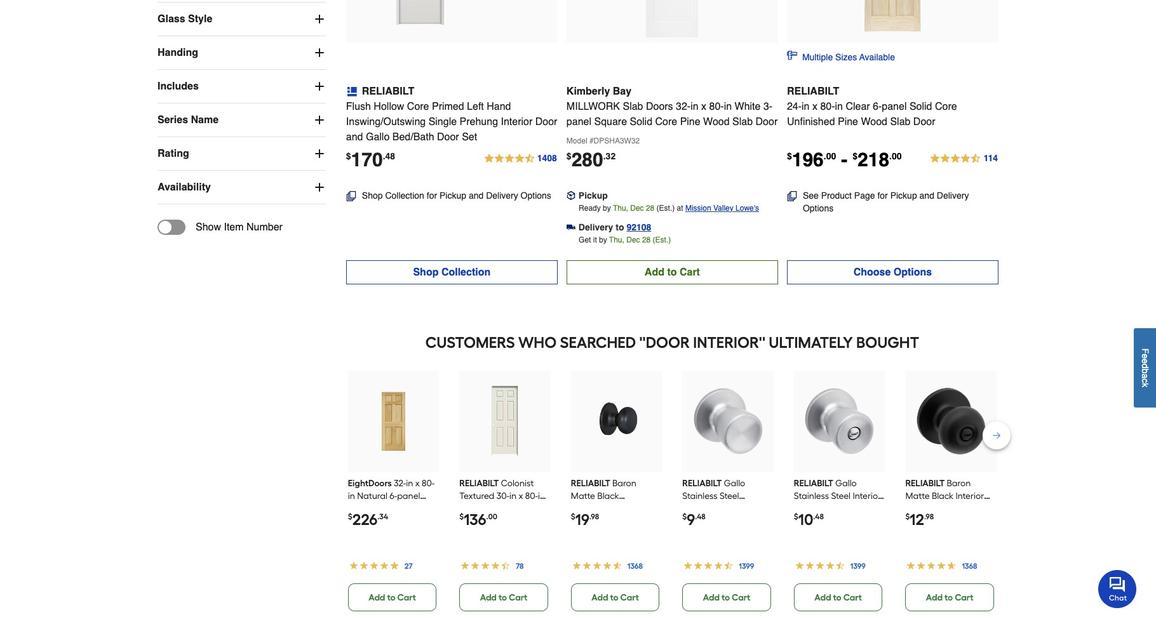 Task type: locate. For each thing, give the bounding box(es) containing it.
add to cart link inside 12 list item
[[906, 584, 995, 612]]

add to cart link for 9
[[683, 584, 771, 612]]

$ inside $ 12 .98
[[906, 513, 910, 522]]

reliabilt link for 19
[[571, 478, 652, 540]]

218
[[858, 148, 890, 171]]

reliabilt up $ 9 .48
[[683, 478, 722, 489]]

dpsha3w32
[[594, 136, 640, 145]]

x right eightdoors
[[415, 478, 420, 489]]

$ for 196
[[787, 151, 792, 161]]

dec
[[631, 204, 644, 213], [627, 236, 640, 244]]

226 list item
[[348, 371, 439, 612]]

32- right eightdoors
[[394, 478, 406, 489]]

cart inside 136 list item
[[509, 593, 528, 604]]

1 plus image from the top
[[313, 13, 326, 25]]

panel right natural
[[397, 491, 420, 502]]

natural
[[357, 491, 388, 502]]

add to cart link
[[348, 584, 437, 612], [460, 584, 548, 612], [571, 584, 660, 612], [683, 584, 771, 612], [794, 584, 883, 612], [906, 584, 995, 612]]

it
[[593, 236, 597, 244]]

f e e d b a c k
[[1141, 349, 1151, 388]]

.48 inside $ 170 .48
[[383, 151, 395, 161]]

reliabilt link
[[460, 478, 546, 565], [571, 478, 652, 540], [683, 478, 764, 540], [794, 478, 884, 527], [906, 478, 991, 527]]

(est.)
[[657, 204, 675, 213], [653, 236, 671, 244]]

1 .98 from the left
[[590, 513, 599, 522]]

1 add to cart link from the left
[[348, 584, 437, 612]]

by right it
[[599, 236, 607, 244]]

reliabilt inside 10 list item
[[794, 478, 834, 489]]

to
[[616, 222, 624, 232], [668, 267, 677, 278], [387, 593, 396, 604], [499, 593, 507, 604], [610, 593, 619, 604], [722, 593, 730, 604], [834, 593, 842, 604], [945, 593, 953, 604]]

to inside 9 list item
[[722, 593, 730, 604]]

1 horizontal spatial 6-
[[873, 101, 882, 112]]

$ 9 .48
[[683, 511, 706, 529]]

reliabilt up 24-
[[787, 86, 840, 97]]

5 add to cart link from the left
[[794, 584, 883, 612]]

and down set
[[469, 190, 484, 201]]

add to cart link inside 10 list item
[[794, 584, 883, 612]]

reliabilt for 136
[[460, 478, 499, 489]]

1 horizontal spatial shop
[[413, 267, 439, 278]]

28
[[646, 204, 655, 213], [642, 236, 651, 244]]

panel right clear
[[882, 101, 907, 112]]

$ inside the $ 280 .32
[[567, 151, 572, 161]]

0 horizontal spatial x
[[415, 478, 420, 489]]

.98
[[590, 513, 599, 522], [925, 513, 934, 522]]

add to cart inside 19 list item
[[592, 593, 639, 604]]

core up 114 button
[[935, 101, 958, 112]]

114 button
[[930, 151, 999, 166]]

door up 114 button
[[914, 116, 936, 128]]

solid right clear
[[910, 101, 933, 112]]

hollow
[[374, 101, 404, 112]]

1 horizontal spatial solid
[[630, 116, 653, 128]]

reliabilt up $ 136 .00
[[460, 478, 499, 489]]

product
[[822, 190, 852, 201]]

1 horizontal spatial 80-
[[710, 101, 724, 112]]

0 vertical spatial collection
[[385, 190, 424, 201]]

to for 10
[[834, 593, 842, 604]]

options inside see product page for pickup and delivery options
[[803, 203, 834, 213]]

slab inside reliabilt 24-in x 80-in clear 6-panel solid core unfinished pine wood slab door
[[891, 116, 911, 128]]

door down single
[[437, 131, 459, 143]]

1 vertical spatial collection
[[442, 267, 491, 278]]

1 horizontal spatial collection
[[442, 267, 491, 278]]

1 horizontal spatial .00
[[824, 151, 837, 161]]

options
[[521, 190, 552, 201], [803, 203, 834, 213], [894, 267, 932, 278]]

$ inside $ 19 .98
[[571, 513, 576, 522]]

options down the 'see'
[[803, 203, 834, 213]]

x inside kimberly bay millwork slab doors 32-in x 80-in white 3- panel square solid core pine wood slab door
[[702, 101, 707, 112]]

1 horizontal spatial delivery
[[579, 222, 614, 232]]

5 reliabilt link from the left
[[906, 478, 991, 527]]

2 add to cart link from the left
[[460, 584, 548, 612]]

add to cart inside button
[[645, 267, 700, 278]]

.48 inside $ 10 .48
[[814, 513, 824, 522]]

0 horizontal spatial .48
[[383, 151, 395, 161]]

add inside 226 list item
[[369, 593, 385, 604]]

item
[[224, 222, 244, 233]]

.00
[[824, 151, 837, 161], [890, 151, 902, 161], [486, 513, 498, 522]]

reliabilt up $ 12 .98
[[906, 478, 945, 489]]

$ for 12
[[906, 513, 910, 522]]

e up b
[[1141, 359, 1151, 364]]

thu, down delivery to 92108
[[609, 236, 625, 244]]

0 vertical spatial 32-
[[676, 101, 691, 112]]

plus image for handing
[[313, 46, 326, 59]]

0 horizontal spatial for
[[427, 190, 437, 201]]

reliabilt for 10
[[794, 478, 834, 489]]

6- inside reliabilt 24-in x 80-in clear 6-panel solid core unfinished pine wood slab door
[[873, 101, 882, 112]]

9 list item
[[683, 371, 774, 612]]

plus image inside handing button
[[313, 46, 326, 59]]

plus image inside glass style button
[[313, 13, 326, 25]]

80- left white
[[710, 101, 724, 112]]

sizes
[[836, 52, 858, 62]]

2 horizontal spatial pickup
[[891, 190, 918, 201]]

reliabilt link inside 9 list item
[[683, 478, 764, 540]]

reliabilt inside 12 list item
[[906, 478, 945, 489]]

2 horizontal spatial and
[[920, 190, 935, 201]]

to inside 136 list item
[[499, 593, 507, 604]]

cart for 12
[[955, 593, 974, 604]]

1 vertical spatial 32-
[[394, 478, 406, 489]]

2 horizontal spatial .48
[[814, 513, 824, 522]]

dec down 92108 button
[[627, 236, 640, 244]]

$ 12 .98
[[906, 511, 934, 529]]

add to cart for 9
[[703, 593, 751, 604]]

3 plus image from the top
[[313, 114, 326, 126]]

add to cart for 226
[[369, 593, 416, 604]]

.98 inside $ 12 .98
[[925, 513, 934, 522]]

$
[[346, 151, 351, 161], [567, 151, 572, 161], [787, 151, 792, 161], [853, 151, 858, 161], [348, 513, 353, 522], [460, 513, 464, 522], [571, 513, 576, 522], [683, 513, 687, 522], [794, 513, 799, 522], [906, 513, 910, 522]]

glass style button
[[158, 2, 326, 35]]

6 add to cart link from the left
[[906, 584, 995, 612]]

2 horizontal spatial panel
[[882, 101, 907, 112]]

shop for shop collection
[[413, 267, 439, 278]]

0 vertical spatial shop
[[362, 190, 383, 201]]

availability
[[158, 182, 211, 193]]

add to cart link inside 136 list item
[[460, 584, 548, 612]]

reliabilt colonist textured 30-in x 80-in 6-panel hollow core primed molded composite right hand inswing single prehung interior door image
[[469, 385, 542, 458]]

reliabilt link inside 136 list item
[[460, 478, 546, 565]]

x
[[702, 101, 707, 112], [813, 101, 818, 112], [415, 478, 420, 489]]

add to cart inside 9 list item
[[703, 593, 751, 604]]

x left white
[[702, 101, 707, 112]]

1 horizontal spatial .98
[[925, 513, 934, 522]]

80- inside kimberly bay millwork slab doors 32-in x 80-in white 3- panel square solid core pine wood slab door
[[710, 101, 724, 112]]

solid down doors
[[630, 116, 653, 128]]

thu,
[[613, 204, 628, 213], [609, 236, 625, 244]]

$ 280 .32
[[567, 148, 616, 171]]

show
[[196, 222, 221, 233]]

0 horizontal spatial 32-
[[394, 478, 406, 489]]

shop collection
[[413, 267, 491, 278]]

0 horizontal spatial pickup
[[440, 190, 466, 201]]

door inside kimberly bay millwork slab doors 32-in x 80-in white 3- panel square solid core pine wood slab door
[[756, 116, 778, 128]]

delivery inside see product page for pickup and delivery options
[[937, 190, 969, 201]]

2 horizontal spatial wood
[[861, 116, 888, 128]]

0 horizontal spatial pine
[[348, 516, 365, 527]]

lowe's
[[736, 204, 759, 213]]

2 plus image from the top
[[313, 46, 326, 59]]

0 horizontal spatial solid
[[348, 504, 368, 515]]

2 for from the left
[[878, 190, 888, 201]]

add to cart link inside 19 list item
[[571, 584, 660, 612]]

shop
[[362, 190, 383, 201], [413, 267, 439, 278]]

core down natural
[[370, 504, 389, 515]]

pine inside reliabilt 24-in x 80-in clear 6-panel solid core unfinished pine wood slab door
[[838, 116, 859, 128]]

1 horizontal spatial options
[[803, 203, 834, 213]]

plus image inside availability 'button'
[[313, 181, 326, 194]]

pine inside kimberly bay millwork slab doors 32-in x 80-in white 3- panel square solid core pine wood slab door
[[680, 116, 701, 128]]

0 vertical spatial unfinished
[[787, 116, 835, 128]]

0 horizontal spatial wood
[[368, 516, 392, 527]]

0 vertical spatial plus image
[[313, 80, 326, 93]]

add
[[645, 267, 665, 278], [369, 593, 385, 604], [480, 593, 497, 604], [592, 593, 608, 604], [703, 593, 720, 604], [815, 593, 832, 604], [926, 593, 943, 604]]

add to cart for 19
[[592, 593, 639, 604]]

1 vertical spatial 6-
[[390, 491, 397, 502]]

$ inside $ 226 .34
[[348, 513, 353, 522]]

.98 inside $ 19 .98
[[590, 513, 599, 522]]

core up single
[[407, 101, 429, 112]]

reliabilt inside reliabilt flush hollow core primed left hand inswing/outswing single prehung interior door and gallo bed/bath door set
[[362, 86, 414, 97]]

door down 3-
[[756, 116, 778, 128]]

unfinished right .34 at left bottom
[[392, 504, 434, 515]]

(est.) down ready by thu, dec 28 (est.) at mission valley lowe's
[[653, 236, 671, 244]]

cart inside 9 list item
[[732, 593, 751, 604]]

add to cart
[[645, 267, 700, 278], [369, 593, 416, 604], [480, 593, 528, 604], [592, 593, 639, 604], [703, 593, 751, 604], [815, 593, 862, 604], [926, 593, 974, 604]]

1 vertical spatial shop
[[413, 267, 439, 278]]

cart for 226
[[398, 593, 416, 604]]

actual price $280.32 element
[[567, 148, 616, 171]]

0 horizontal spatial 6-
[[390, 491, 397, 502]]

interior''
[[694, 333, 766, 352]]

plus image inside series name button
[[313, 114, 326, 126]]

1 vertical spatial thu,
[[609, 236, 625, 244]]

4.5 stars image containing 114
[[930, 151, 999, 166]]

32- inside 32-in x 80- in natural 6-panel solid core unfinished pine wood slab door
[[394, 478, 406, 489]]

80- left clear
[[821, 101, 835, 112]]

slab
[[623, 101, 643, 112], [733, 116, 753, 128], [891, 116, 911, 128], [394, 516, 412, 527]]

32- right doors
[[676, 101, 691, 112]]

customers who searched ''door interior'' ultimately bought
[[426, 333, 920, 352]]

collection
[[385, 190, 424, 201], [442, 267, 491, 278]]

pickup up ready
[[579, 190, 608, 201]]

unfinished down 24-
[[787, 116, 835, 128]]

reliabilt link for 10
[[794, 478, 884, 527]]

$ for 226
[[348, 513, 353, 522]]

4 plus image from the top
[[313, 181, 326, 194]]

0 horizontal spatial panel
[[397, 491, 420, 502]]

f e e d b a c k button
[[1134, 329, 1157, 408]]

6- right clear
[[873, 101, 882, 112]]

includes
[[158, 81, 199, 92]]

1 horizontal spatial .48
[[695, 513, 706, 522]]

4 add to cart link from the left
[[683, 584, 771, 612]]

0 horizontal spatial options
[[521, 190, 552, 201]]

1 horizontal spatial pine
[[680, 116, 701, 128]]

add to cart link inside 226 list item
[[348, 584, 437, 612]]

series
[[158, 114, 188, 126]]

left
[[467, 101, 484, 112]]

by right ready
[[603, 204, 611, 213]]

multiple sizes available link
[[787, 50, 895, 63]]

get
[[579, 236, 591, 244]]

3 pickup from the left
[[891, 190, 918, 201]]

see
[[803, 190, 819, 201]]

cart inside 12 list item
[[955, 593, 974, 604]]

0 horizontal spatial unfinished
[[392, 504, 434, 515]]

80- inside 32-in x 80- in natural 6-panel solid core unfinished pine wood slab door
[[422, 478, 435, 489]]

add for 19
[[592, 593, 608, 604]]

add to cart inside 226 list item
[[369, 593, 416, 604]]

to for 136
[[499, 593, 507, 604]]

reliabilt link inside 10 list item
[[794, 478, 884, 527]]

pickup down set
[[440, 190, 466, 201]]

door inside 32-in x 80- in natural 6-panel solid core unfinished pine wood slab door
[[414, 516, 433, 527]]

availability button
[[158, 171, 326, 204]]

2 horizontal spatial .00
[[890, 151, 902, 161]]

multiple sizes available
[[803, 52, 895, 62]]

cart inside 19 list item
[[621, 593, 639, 604]]

1 horizontal spatial x
[[702, 101, 707, 112]]

$ inside $ 170 .48
[[346, 151, 351, 161]]

shop collection for pickup and delivery options
[[362, 190, 552, 201]]

1 plus image from the top
[[313, 80, 326, 93]]

1 vertical spatial dec
[[627, 236, 640, 244]]

1 horizontal spatial 32-
[[676, 101, 691, 112]]

add to cart inside 12 list item
[[926, 593, 974, 604]]

3 reliabilt link from the left
[[683, 478, 764, 540]]

2 horizontal spatial pine
[[838, 116, 859, 128]]

panel up the model
[[567, 116, 592, 128]]

80- inside reliabilt 24-in x 80-in clear 6-panel solid core unfinished pine wood slab door
[[821, 101, 835, 112]]

add inside 136 list item
[[480, 593, 497, 604]]

$ 10 .48
[[794, 511, 824, 529]]

handing button
[[158, 36, 326, 69]]

e
[[1141, 354, 1151, 359], [1141, 359, 1151, 364]]

and left gallo at top
[[346, 131, 363, 143]]

0 horizontal spatial 4.5 stars image
[[483, 151, 558, 166]]

door right .34 at left bottom
[[414, 516, 433, 527]]

add inside 19 list item
[[592, 593, 608, 604]]

196
[[792, 148, 824, 171]]

0 vertical spatial 6-
[[873, 101, 882, 112]]

.48 for 9
[[695, 513, 706, 522]]

in right doors
[[691, 101, 699, 112]]

reliabilt link inside 19 list item
[[571, 478, 652, 540]]

0 vertical spatial options
[[521, 190, 552, 201]]

.48 inside $ 9 .48
[[695, 513, 706, 522]]

2 vertical spatial options
[[894, 267, 932, 278]]

cart inside 226 list item
[[398, 593, 416, 604]]

core inside kimberly bay millwork slab doors 32-in x 80-in white 3- panel square solid core pine wood slab door
[[656, 116, 678, 128]]

2 horizontal spatial delivery
[[937, 190, 969, 201]]

1 horizontal spatial wood
[[704, 116, 730, 128]]

1 vertical spatial 28
[[642, 236, 651, 244]]

panel inside reliabilt 24-in x 80-in clear 6-panel solid core unfinished pine wood slab door
[[882, 101, 907, 112]]

2 horizontal spatial 80-
[[821, 101, 835, 112]]

#
[[590, 136, 594, 145]]

plus image
[[313, 80, 326, 93], [313, 147, 326, 160]]

0 horizontal spatial 80-
[[422, 478, 435, 489]]

in right 3-
[[802, 101, 810, 112]]

e up d
[[1141, 354, 1151, 359]]

plus image
[[313, 13, 326, 25], [313, 46, 326, 59], [313, 114, 326, 126], [313, 181, 326, 194]]

10
[[799, 511, 814, 529]]

collection for shop collection
[[442, 267, 491, 278]]

searched
[[560, 333, 636, 352]]

0 horizontal spatial and
[[346, 131, 363, 143]]

2 .98 from the left
[[925, 513, 934, 522]]

solid inside kimberly bay millwork slab doors 32-in x 80-in white 3- panel square solid core pine wood slab door
[[630, 116, 653, 128]]

1 pickup from the left
[[440, 190, 466, 201]]

28 down 92108 button
[[642, 236, 651, 244]]

1 vertical spatial options
[[803, 203, 834, 213]]

plus image inside the 'rating' button
[[313, 147, 326, 160]]

dec up 92108 button
[[631, 204, 644, 213]]

0 horizontal spatial collection
[[385, 190, 424, 201]]

4.5 stars image
[[483, 151, 558, 166], [930, 151, 999, 166]]

1 vertical spatial panel
[[567, 116, 592, 128]]

1 vertical spatial plus image
[[313, 147, 326, 160]]

$ inside $ 9 .48
[[683, 513, 687, 522]]

add for 10
[[815, 593, 832, 604]]

1 4.5 stars image from the left
[[483, 151, 558, 166]]

0 vertical spatial solid
[[910, 101, 933, 112]]

pickup
[[440, 190, 466, 201], [579, 190, 608, 201], [891, 190, 918, 201]]

reliabilt up $ 10 .48 at the right bottom of the page
[[794, 478, 834, 489]]

plus image for includes
[[313, 80, 326, 93]]

options left the pickup "image"
[[521, 190, 552, 201]]

add to cart link inside 9 list item
[[683, 584, 771, 612]]

pine inside 32-in x 80- in natural 6-panel solid core unfinished pine wood slab door
[[348, 516, 365, 527]]

2 4.5 stars image from the left
[[930, 151, 999, 166]]

and
[[346, 131, 363, 143], [469, 190, 484, 201], [920, 190, 935, 201]]

in left white
[[724, 101, 732, 112]]

add for 9
[[703, 593, 720, 604]]

and down 114 button
[[920, 190, 935, 201]]

for down bed/bath
[[427, 190, 437, 201]]

reliabilt link for 9
[[683, 478, 764, 540]]

and inside reliabilt flush hollow core primed left hand inswing/outswing single prehung interior door and gallo bed/bath door set
[[346, 131, 363, 143]]

1 horizontal spatial for
[[878, 190, 888, 201]]

add to cart inside 136 list item
[[480, 593, 528, 604]]

.00 inside $ 136 .00
[[486, 513, 498, 522]]

solid down natural
[[348, 504, 368, 515]]

1 vertical spatial unfinished
[[392, 504, 434, 515]]

pickup right page
[[891, 190, 918, 201]]

1 horizontal spatial panel
[[567, 116, 592, 128]]

add to cart inside 10 list item
[[815, 593, 862, 604]]

19 list item
[[571, 371, 662, 612]]

$ inside $ 10 .48
[[794, 513, 799, 522]]

(est.) left the 'at'
[[657, 204, 675, 213]]

eightdoors
[[348, 478, 392, 489]]

reliabilt up hollow
[[362, 86, 414, 97]]

bed/bath
[[393, 131, 434, 143]]

wood inside kimberly bay millwork slab doors 32-in x 80-in white 3- panel square solid core pine wood slab door
[[704, 116, 730, 128]]

6- right natural
[[390, 491, 397, 502]]

core down doors
[[656, 116, 678, 128]]

2 vertical spatial panel
[[397, 491, 420, 502]]

number
[[247, 222, 283, 233]]

to for 226
[[387, 593, 396, 604]]

kimberly
[[567, 86, 610, 97]]

to inside 12 list item
[[945, 593, 953, 604]]

reliabilt flush hollow core primed left hand inswing/outswing single prehung interior door and gallo bed/bath door set image
[[382, 0, 522, 37]]

for right page
[[878, 190, 888, 201]]

to inside button
[[668, 267, 677, 278]]

4.5 stars image containing 1408
[[483, 151, 558, 166]]

add to cart for 12
[[926, 593, 974, 604]]

show item number
[[196, 222, 283, 233]]

core inside 32-in x 80- in natural 6-panel solid core unfinished pine wood slab door
[[370, 504, 389, 515]]

single
[[429, 116, 457, 128]]

reliabilt for 12
[[906, 478, 945, 489]]

reliabilt inside reliabilt 24-in x 80-in clear 6-panel solid core unfinished pine wood slab door
[[787, 86, 840, 97]]

136 list item
[[460, 371, 551, 612]]

$ 19 .98
[[571, 511, 599, 529]]

2 horizontal spatial x
[[813, 101, 818, 112]]

x right 24-
[[813, 101, 818, 112]]

reliabilt up $ 19 .98
[[571, 478, 611, 489]]

add to cart link for 10
[[794, 584, 883, 612]]

gallo
[[366, 131, 390, 143]]

reliabilt link inside 12 list item
[[906, 478, 991, 527]]

1 reliabilt link from the left
[[460, 478, 546, 565]]

3 add to cart link from the left
[[571, 584, 660, 612]]

2 plus image from the top
[[313, 147, 326, 160]]

reliabilt inside 136 list item
[[460, 478, 499, 489]]

interior
[[501, 116, 533, 128]]

slab inside 32-in x 80- in natural 6-panel solid core unfinished pine wood slab door
[[394, 516, 412, 527]]

4 reliabilt link from the left
[[794, 478, 884, 527]]

choose
[[854, 267, 891, 278]]

options right choose
[[894, 267, 932, 278]]

1 horizontal spatial 4.5 stars image
[[930, 151, 999, 166]]

2 horizontal spatial solid
[[910, 101, 933, 112]]

ready
[[579, 204, 601, 213]]

0 vertical spatial panel
[[882, 101, 907, 112]]

28 up 92108 button
[[646, 204, 655, 213]]

2 reliabilt link from the left
[[571, 478, 652, 540]]

0 horizontal spatial .98
[[590, 513, 599, 522]]

handing
[[158, 47, 198, 58]]

''door
[[640, 333, 690, 352]]

0 horizontal spatial delivery
[[486, 190, 518, 201]]

0 horizontal spatial shop
[[362, 190, 383, 201]]

1 vertical spatial solid
[[630, 116, 653, 128]]

1 horizontal spatial unfinished
[[787, 116, 835, 128]]

32-
[[676, 101, 691, 112], [394, 478, 406, 489]]

thu, up delivery to 92108
[[613, 204, 628, 213]]

to inside 19 list item
[[610, 593, 619, 604]]

millwork
[[567, 101, 620, 112]]

door right interior
[[536, 116, 558, 128]]

1 horizontal spatial pickup
[[579, 190, 608, 201]]

reliabilt baron matte black interior/exterior hall/closet passage door knob image
[[580, 385, 653, 458]]

reliabilt inside 19 list item
[[571, 478, 611, 489]]

reliabilt baron matte black interior bed/bath privacy door knob image
[[915, 385, 988, 458]]

0 horizontal spatial .00
[[486, 513, 498, 522]]

add to cart link for 12
[[906, 584, 995, 612]]

customers who searched ''door interior'' ultimately bought heading
[[347, 330, 998, 356]]

add inside 10 list item
[[815, 593, 832, 604]]

style
[[188, 13, 212, 25]]

add inside 9 list item
[[703, 593, 720, 604]]

plus image inside includes button
[[313, 80, 326, 93]]

80- right eightdoors
[[422, 478, 435, 489]]

2 vertical spatial solid
[[348, 504, 368, 515]]

cart inside 10 list item
[[844, 593, 862, 604]]

$ inside $ 136 .00
[[460, 513, 464, 522]]



Task type: vqa. For each thing, say whether or not it's contained in the screenshot.
clarkstown lowe's button to the top
no



Task type: describe. For each thing, give the bounding box(es) containing it.
truck filled image
[[567, 223, 576, 232]]

136
[[464, 511, 486, 529]]

clear
[[846, 101, 870, 112]]

$ for 280
[[567, 151, 572, 161]]

at
[[677, 204, 684, 213]]

shop for shop collection for pickup and delivery options
[[362, 190, 383, 201]]

0 vertical spatial dec
[[631, 204, 644, 213]]

226
[[353, 511, 378, 529]]

cart for 9
[[732, 593, 751, 604]]

32- inside kimberly bay millwork slab doors 32-in x 80-in white 3- panel square solid core pine wood slab door
[[676, 101, 691, 112]]

c
[[1141, 379, 1151, 384]]

k
[[1141, 384, 1151, 388]]

get it by thu, dec 28 (est.)
[[579, 236, 671, 244]]

add inside button
[[645, 267, 665, 278]]

primed
[[432, 101, 464, 112]]

6- inside 32-in x 80- in natural 6-panel solid core unfinished pine wood slab door
[[390, 491, 397, 502]]

1 for from the left
[[427, 190, 437, 201]]

114
[[984, 153, 998, 163]]

add to cart link for 19
[[571, 584, 660, 612]]

b
[[1141, 369, 1151, 374]]

who
[[519, 333, 557, 352]]

.48 for 10
[[814, 513, 824, 522]]

in left natural
[[348, 491, 355, 502]]

.00 for 136
[[486, 513, 498, 522]]

92108
[[627, 222, 652, 232]]

unfinished inside 32-in x 80- in natural 6-panel solid core unfinished pine wood slab door
[[392, 504, 434, 515]]

2 pickup from the left
[[579, 190, 608, 201]]

1 horizontal spatial and
[[469, 190, 484, 201]]

0 vertical spatial 28
[[646, 204, 655, 213]]

series name button
[[158, 103, 326, 137]]

door inside reliabilt 24-in x 80-in clear 6-panel solid core unfinished pine wood slab door
[[914, 116, 936, 128]]

reliabilt link for 12
[[906, 478, 991, 527]]

core inside reliabilt flush hollow core primed left hand inswing/outswing single prehung interior door and gallo bed/bath door set
[[407, 101, 429, 112]]

page
[[855, 190, 875, 201]]

panel inside 32-in x 80- in natural 6-panel solid core unfinished pine wood slab door
[[397, 491, 420, 502]]

customers
[[426, 333, 515, 352]]

reliabilt 24-in x 80-in clear 6-panel solid core unfinished pine wood slab door image
[[823, 0, 963, 37]]

prehung
[[460, 116, 498, 128]]

reliabilt 24-in x 80-in clear 6-panel solid core unfinished pine wood slab door
[[787, 86, 958, 128]]

panel inside kimberly bay millwork slab doors 32-in x 80-in white 3- panel square solid core pine wood slab door
[[567, 116, 592, 128]]

f
[[1141, 349, 1151, 354]]

and inside see product page for pickup and delivery options
[[920, 190, 935, 201]]

model
[[567, 136, 588, 145]]

ready by thu, dec 28 (est.) at mission valley lowe's
[[579, 204, 759, 213]]

cart for 136
[[509, 593, 528, 604]]

.34
[[378, 513, 388, 522]]

to for 19
[[610, 593, 619, 604]]

glass
[[158, 13, 185, 25]]

$ for 9
[[683, 513, 687, 522]]

3-
[[764, 101, 773, 112]]

reliabilt gallo stainless steel interior bed/bath privacy door knob image
[[803, 385, 876, 458]]

1408
[[537, 153, 557, 163]]

in right eightdoors
[[406, 478, 413, 489]]

.00 for 196
[[824, 151, 837, 161]]

add for 136
[[480, 593, 497, 604]]

for inside see product page for pickup and delivery options
[[878, 190, 888, 201]]

inswing/outswing
[[346, 116, 426, 128]]

reliabilt flush hollow core primed left hand inswing/outswing single prehung interior door and gallo bed/bath door set
[[346, 86, 558, 143]]

cart inside button
[[680, 267, 700, 278]]

.32
[[604, 151, 616, 161]]

9
[[687, 511, 695, 529]]

white
[[735, 101, 761, 112]]

x inside reliabilt 24-in x 80-in clear 6-panel solid core unfinished pine wood slab door
[[813, 101, 818, 112]]

kimberly bay millwork slab doors 32-in x 80-in white 3- panel square solid core pine wood slab door
[[567, 86, 778, 128]]

reliabilt link for 136
[[460, 478, 546, 565]]

includes button
[[158, 70, 326, 103]]

$ 136 .00
[[460, 511, 498, 529]]

reliabilt for 19
[[571, 478, 611, 489]]

available
[[860, 52, 895, 62]]

name
[[191, 114, 219, 126]]

92108 button
[[627, 221, 652, 234]]

wood inside 32-in x 80- in natural 6-panel solid core unfinished pine wood slab door
[[368, 516, 392, 527]]

170
[[351, 148, 383, 171]]

show item number element
[[158, 220, 283, 235]]

flush
[[346, 101, 371, 112]]

in left clear
[[835, 101, 843, 112]]

mission
[[686, 204, 712, 213]]

ultimately
[[769, 333, 853, 352]]

$ for 170
[[346, 151, 351, 161]]

10 list item
[[794, 371, 886, 612]]

add for 12
[[926, 593, 943, 604]]

$196.00-$218.00 element
[[787, 148, 902, 171]]

$ 170 .48
[[346, 148, 395, 171]]

d
[[1141, 364, 1151, 369]]

pickup inside see product page for pickup and delivery options
[[891, 190, 918, 201]]

unfinished inside reliabilt 24-in x 80-in clear 6-panel solid core unfinished pine wood slab door
[[787, 116, 835, 128]]

add to cart for 10
[[815, 593, 862, 604]]

cart for 19
[[621, 593, 639, 604]]

to for 12
[[945, 593, 953, 604]]

.98 for 12
[[925, 513, 934, 522]]

$ for 136
[[460, 513, 464, 522]]

a
[[1141, 374, 1151, 379]]

bay
[[613, 86, 632, 97]]

chat invite button image
[[1099, 570, 1138, 609]]

pickup image
[[567, 191, 576, 200]]

to for 9
[[722, 593, 730, 604]]

add to cart link for 226
[[348, 584, 437, 612]]

reliabilt gallo stainless steel interior/exterior hall/closet passage door knob image
[[692, 385, 765, 458]]

$ 196 .00 - $ 218 .00
[[787, 148, 902, 171]]

bought
[[857, 333, 920, 352]]

eightdoors 32-in x 80-in natural 6-panel solid core unfinished pine wood slab door image
[[357, 385, 430, 458]]

x inside 32-in x 80- in natural 6-panel solid core unfinished pine wood slab door
[[415, 478, 420, 489]]

1 vertical spatial by
[[599, 236, 607, 244]]

0 vertical spatial thu,
[[613, 204, 628, 213]]

collection for shop collection for pickup and delivery options
[[385, 190, 424, 201]]

1 e from the top
[[1141, 354, 1151, 359]]

see product page for pickup and delivery options
[[803, 190, 969, 213]]

cart for 10
[[844, 593, 862, 604]]

add for 226
[[369, 593, 385, 604]]

$ for 19
[[571, 513, 576, 522]]

plus image for series name
[[313, 114, 326, 126]]

plus image for glass style
[[313, 13, 326, 25]]

solid inside 32-in x 80- in natural 6-panel solid core unfinished pine wood slab door
[[348, 504, 368, 515]]

0 vertical spatial (est.)
[[657, 204, 675, 213]]

delivery to 92108
[[579, 222, 652, 232]]

series name
[[158, 114, 219, 126]]

-
[[842, 148, 848, 171]]

add to cart for 136
[[480, 593, 528, 604]]

model # dpsha3w32
[[567, 136, 640, 145]]

multiple
[[803, 52, 833, 62]]

shop collection link
[[346, 260, 558, 284]]

wood inside reliabilt 24-in x 80-in clear 6-panel solid core unfinished pine wood slab door
[[861, 116, 888, 128]]

reliabilt for 9
[[683, 478, 722, 489]]

solid inside reliabilt 24-in x 80-in clear 6-panel solid core unfinished pine wood slab door
[[910, 101, 933, 112]]

0 vertical spatial by
[[603, 204, 611, 213]]

rating button
[[158, 137, 326, 170]]

add to cart button
[[567, 260, 778, 284]]

$ 226 .34
[[348, 511, 388, 529]]

glass style
[[158, 13, 212, 25]]

doors
[[646, 101, 673, 112]]

.98 for 19
[[590, 513, 599, 522]]

32-in x 80- in natural 6-panel solid core unfinished pine wood slab door
[[348, 478, 435, 527]]

actual price $170.48 element
[[346, 148, 395, 171]]

19
[[576, 511, 590, 529]]

mission valley lowe's button
[[686, 202, 759, 215]]

24-
[[787, 101, 802, 112]]

square
[[595, 116, 627, 128]]

12 list item
[[906, 371, 997, 612]]

1 vertical spatial (est.)
[[653, 236, 671, 244]]

$ for 10
[[794, 513, 799, 522]]

plus image for availability
[[313, 181, 326, 194]]

kimberly bay millwork slab doors 32-in x 80-in white 3-panel square solid core pine wood slab door image
[[603, 0, 743, 37]]

2 horizontal spatial options
[[894, 267, 932, 278]]

core inside reliabilt 24-in x 80-in clear 6-panel solid core unfinished pine wood slab door
[[935, 101, 958, 112]]

add to cart link for 136
[[460, 584, 548, 612]]

valley
[[714, 204, 734, 213]]

2 e from the top
[[1141, 359, 1151, 364]]

plus image for rating
[[313, 147, 326, 160]]

set
[[462, 131, 477, 143]]



